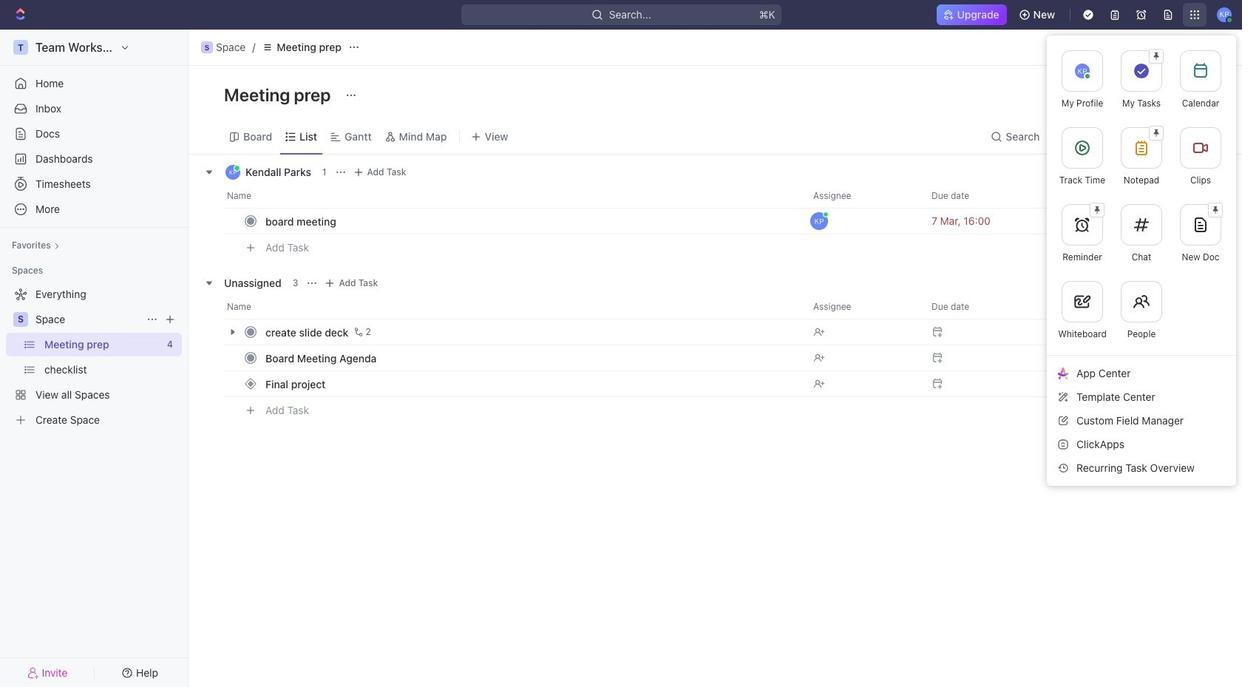 Task type: locate. For each thing, give the bounding box(es) containing it.
0 horizontal spatial space, , element
[[13, 312, 28, 327]]

invite user image
[[27, 666, 39, 679]]

space, , element
[[201, 41, 213, 53], [13, 312, 28, 327]]

1 vertical spatial space, , element
[[13, 312, 28, 327]]

1 horizontal spatial space, , element
[[201, 41, 213, 53]]

0 vertical spatial space, , element
[[201, 41, 213, 53]]



Task type: describe. For each thing, give the bounding box(es) containing it.
sidebar navigation
[[0, 30, 189, 687]]

space, , element inside sidebar navigation
[[13, 312, 28, 327]]



Task type: vqa. For each thing, say whether or not it's contained in the screenshot.
Priority related to Low
no



